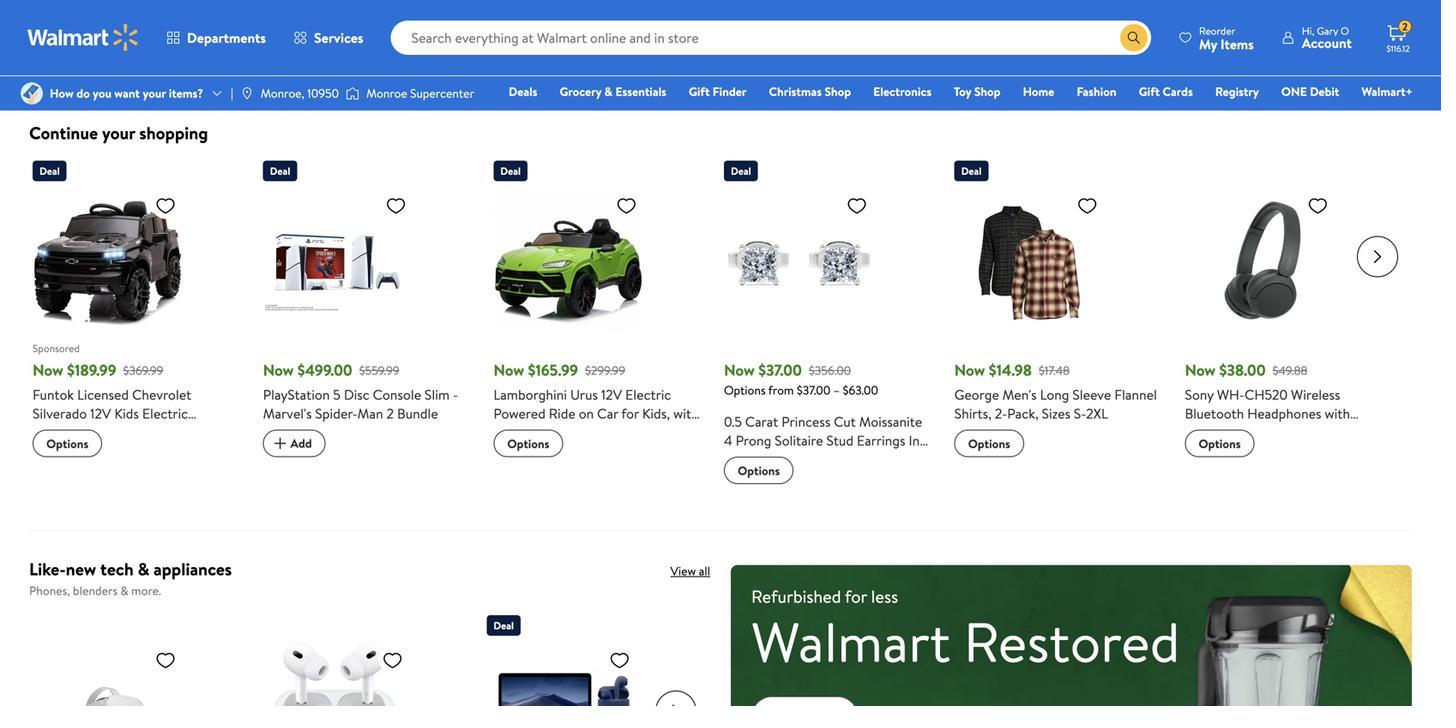 Task type: locate. For each thing, give the bounding box(es) containing it.
shirts,
[[954, 404, 992, 423]]

silverado
[[33, 404, 87, 423]]

0 horizontal spatial bluetooth
[[558, 0, 618, 7]]

blenders
[[73, 583, 118, 600]]

camera up the 'wide'
[[338, 0, 384, 7]]

0 vertical spatial for
[[1358, 26, 1375, 45]]

now inside now $38.00 $49.88 sony wh-ch520 wireless bluetooth headphones with microphone-black options
[[1185, 360, 1216, 381]]

add to favorites list, restored apple macbook pro 13.3-inch intel core i5 8gb ram 128gb ssd mac os bundle: black case, wireless mouse, bluetooth/wireless airbuds by certified 2 day express (refurbished) image
[[609, 650, 630, 672]]

ch520
[[1245, 386, 1288, 404]]

headphones
[[621, 0, 695, 7], [1247, 404, 1321, 423]]

and right player
[[533, 442, 555, 461]]

options link down shirts,
[[954, 430, 1024, 458]]

lamborghini urus 12v electric powered ride on car for kids, with remote control, foot pedal, mp3 player and led headlights image
[[493, 188, 644, 338]]

1 horizontal spatial remote
[[493, 423, 541, 442]]

1 horizontal spatial 2
[[1402, 19, 1408, 34]]

1 vertical spatial black
[[1262, 423, 1293, 442]]

camera down nbd
[[263, 26, 309, 45]]

2 vertical spatial for
[[621, 404, 639, 423]]

0 horizontal spatial laptop
[[599, 101, 640, 120]]

all-
[[302, 7, 323, 26]]

1 vertical spatial for
[[598, 82, 615, 101]]

0 vertical spatial bluetooth
[[558, 0, 618, 7]]

in- up the services
[[323, 7, 339, 26]]

add to favorites list, restored apple airpods pro 2 white in ear headphones mqd83am/a (refurbished) image
[[382, 650, 403, 672]]

wireless up the 'grocery & essentials' link
[[588, 45, 637, 64]]

shop right christmas on the top right
[[825, 83, 851, 100]]

display
[[618, 26, 660, 45]]

wireless down $49.88
[[1291, 386, 1340, 404]]

1 horizontal spatial your
[[143, 85, 166, 102]]

now inside the now $165.99 $299.99 lamborghini urus 12v electric powered ride on car for kids, with remote control, foot pedal, mp3 player and led headlights
[[493, 360, 524, 381]]

1 shop from the left
[[825, 83, 851, 100]]

1 horizontal spatial for
[[621, 404, 639, 423]]

product group containing now $38.00
[[1185, 154, 1391, 510]]

xbox series x video game console, black
[[724, 0, 880, 26]]

restored meta quest 2 (oculus) — 128gb advanced all-in-one virtual reality headset (refurbished) image
[[33, 643, 183, 707]]

bluetooth down $38.00
[[1185, 404, 1244, 423]]

5 left the disc
[[333, 386, 341, 404]]

12v down $299.99
[[601, 386, 622, 404]]

christmas shop link
[[761, 82, 859, 101]]

toy down 4gb
[[954, 83, 971, 100]]

ride inside "sponsored now $189.99 $369.99 funtok licensed chevrolet silverado 12v kids electric powered ride on toy car with remote control & music player, black"
[[88, 423, 115, 442]]

3 now from the left
[[493, 360, 524, 381]]

game
[[845, 0, 880, 7]]

fashion
[[1077, 83, 1116, 100]]

now for $37.00
[[724, 360, 755, 381]]

pack,
[[1007, 404, 1038, 423]]

add for left add to cart image
[[290, 435, 312, 452]]

add to cart image down marvel's
[[270, 434, 290, 454]]

0 vertical spatial earbuds
[[575, 7, 622, 26]]

and left 3"
[[364, 45, 385, 64]]

ear
[[643, 64, 663, 82]]

foot
[[596, 423, 624, 442]]

led left "power"
[[549, 26, 574, 45]]

1 horizontal spatial wireless
[[588, 45, 637, 64]]

deal down monroe,
[[270, 164, 290, 178]]

car left player,
[[159, 423, 180, 442]]

electric up the legs, on the top right of the page
[[1244, 7, 1290, 26]]

1 horizontal spatial home
[[1185, 64, 1221, 82]]

0.5 carat princess cut moissanite 4 prong solitaire stud earrings in 18k white gold plating over silver image
[[724, 188, 874, 338]]

0 horizontal spatial 2
[[386, 404, 394, 423]]

tv
[[618, 82, 634, 101]]

gift left cards
[[1139, 83, 1160, 100]]

0 horizontal spatial black
[[33, 461, 64, 480]]

how do you want your items?
[[50, 85, 203, 102]]

-
[[453, 386, 458, 404]]

now $38.00 $49.88 sony wh-ch520 wireless bluetooth headphones with microphone-black options
[[1185, 360, 1350, 452]]

0 horizontal spatial gift
[[689, 83, 710, 100]]

services
[[314, 28, 363, 47]]

add button for xbox
[[724, 33, 787, 60]]

1 vertical spatial toy
[[136, 423, 156, 442]]

lenovo ideapad gaming 3 15.6" fhd 120hz gaming laptop amd ryzen 5 7535hs 8gb ram 512gb ssd nvidia geforce rtx 2050 4gb
[[954, 0, 1155, 82]]

2 vertical spatial wireless
[[1291, 386, 1340, 404]]

walmart
[[751, 604, 951, 680]]

women's up jogger
[[133, 15, 186, 34]]

powered up player
[[493, 404, 545, 423]]

0 vertical spatial toy
[[954, 83, 971, 100]]

1 horizontal spatial headphones
[[1247, 404, 1321, 423]]

$37.00
[[758, 360, 802, 381], [797, 382, 830, 399]]

2 now from the left
[[263, 360, 294, 381]]

1 horizontal spatial ride
[[549, 404, 575, 423]]

options up how
[[46, 65, 88, 82]]

add to cart image down console,
[[731, 36, 751, 57]]

items
[[1220, 35, 1254, 54]]

add for add to cart icon for digital
[[290, 38, 312, 54]]

ram
[[1084, 26, 1114, 45]]

& left music
[[132, 442, 141, 461]]

lenovo
[[954, 0, 997, 7]]

0 vertical spatial 5
[[994, 26, 1001, 45]]

1 horizontal spatial camera
[[338, 0, 384, 7]]

1 horizontal spatial on
[[579, 404, 594, 423]]

in- inside veatool bluetooth headphones true wireless earbuds 60h playback led power display earphones with wireless charging case ipx7 waterproof in-ear earbuds with mic for tv smart phone computer laptop
[[628, 64, 643, 82]]

1 horizontal spatial add to cart image
[[731, 36, 751, 57]]

1 vertical spatial wireless
[[588, 45, 637, 64]]

shop down 4gb
[[974, 83, 1001, 100]]

services button
[[280, 17, 377, 58]]

now for $165.99
[[493, 360, 524, 381]]

1 horizontal spatial powered
[[493, 404, 545, 423]]

0 horizontal spatial remote
[[33, 442, 80, 461]]

options down prong
[[738, 463, 780, 479]]

product group containing lenovo ideapad gaming 3 15.6" fhd 120hz gaming laptop amd ryzen 5 7535hs 8gb ram 512gb ssd nvidia geforce rtx 2050 4gb
[[954, 0, 1161, 87]]

now up 0.5
[[724, 360, 755, 381]]

headphones up display
[[621, 0, 695, 7]]

now $499.00 $559.99 playstation 5 disc console slim - marvel's spider-man 2 bundle
[[263, 360, 458, 423]]

 image right | at the top of the page
[[240, 87, 254, 100]]

1 vertical spatial headphones
[[1247, 404, 1321, 423]]

with inside now $38.00 $49.88 sony wh-ch520 wireless bluetooth headphones with microphone-black options
[[1325, 404, 1350, 423]]

princess
[[782, 413, 831, 431]]

$37.00 left "–"
[[797, 382, 830, 399]]

digital down 48mp
[[263, 45, 302, 64]]

your down how do you want your items?
[[102, 121, 135, 145]]

2 inside now $499.00 $559.99 playstation 5 disc console slim - marvel's spider-man 2 bundle
[[386, 404, 394, 423]]

1 vertical spatial led
[[558, 442, 583, 461]]

with inside "sponsored now $189.99 $369.99 funtok licensed chevrolet silverado 12v kids electric powered ride on toy car with remote control & music player, black"
[[184, 423, 209, 442]]

search icon image
[[1127, 31, 1141, 45]]

player
[[493, 442, 530, 461]]

add to cart image for maxkare shiatsu neck shoulder massager electric back massage with heat kneading massage for shoulder, legs, use in office and home
[[1192, 36, 1212, 57]]

1 vertical spatial 2
[[386, 404, 394, 423]]

4
[[724, 431, 732, 450]]

your right want on the left of the page
[[143, 85, 166, 102]]

digital up the services popup button
[[296, 0, 334, 7]]

add to cart image
[[731, 36, 751, 57], [1192, 36, 1212, 57], [270, 434, 290, 454]]

deal down phone
[[500, 164, 521, 178]]

2
[[1402, 19, 1408, 34], [386, 404, 394, 423]]

black inside now $38.00 $49.88 sony wh-ch520 wireless bluetooth headphones with microphone-black options
[[1262, 423, 1293, 442]]

smart
[[638, 82, 673, 101]]

0 vertical spatial camera
[[338, 0, 384, 7]]

laptop inside lenovo ideapad gaming 3 15.6" fhd 120hz gaming laptop amd ryzen 5 7535hs 8gb ram 512gb ssd nvidia geforce rtx 2050 4gb
[[1074, 7, 1115, 26]]

2 vertical spatial black
[[33, 461, 64, 480]]

add to cart image up 4gb
[[961, 36, 982, 57]]

2 horizontal spatial for
[[1358, 26, 1375, 45]]

account
[[1302, 33, 1352, 52]]

powered down 'funtok'
[[33, 423, 85, 442]]

1 now from the left
[[33, 360, 63, 381]]

carat
[[745, 413, 778, 431]]

now $37.00 $356.00 options from $37.00 – $63.00
[[724, 360, 878, 399]]

laptop up the rtx
[[1074, 7, 1115, 26]]

urus
[[570, 386, 598, 404]]

now inside now $14.98 $17.48 george men's long sleeve flannel shirts, 2-pack, sizes s-2xl
[[954, 360, 985, 381]]

on left music
[[118, 423, 133, 442]]

in- up essentials
[[628, 64, 643, 82]]

options inside now $38.00 $49.88 sony wh-ch520 wireless bluetooth headphones with microphone-black options
[[1199, 436, 1241, 452]]

1 horizontal spatial car
[[597, 404, 618, 423]]

for
[[1358, 26, 1375, 45], [598, 82, 615, 101], [621, 404, 639, 423]]

and inside maxkare shiatsu neck shoulder massager electric back massage with heat kneading massage for shoulder, legs, use in office and home
[[1358, 45, 1380, 64]]

gift finder link
[[681, 82, 754, 101]]

1 horizontal spatial  image
[[240, 87, 254, 100]]

12v left kids
[[90, 404, 111, 423]]

from
[[768, 382, 794, 399]]

2 shop from the left
[[974, 83, 1001, 100]]

options down wh-
[[1199, 436, 1241, 452]]

 image right 10950
[[346, 85, 360, 102]]

& up more.
[[138, 558, 149, 582]]

1 horizontal spatial earbuds
[[575, 7, 622, 26]]

appliances
[[153, 558, 232, 582]]

now up sony
[[1185, 360, 1216, 381]]

add to cart image left heat
[[1192, 36, 1212, 57]]

1 vertical spatial 5
[[333, 386, 341, 404]]

0 horizontal spatial in-
[[323, 7, 339, 26]]

man
[[357, 404, 383, 423]]

funtok licensed chevrolet silverado 12v kids electric powered ride on toy car with remote control & music player, black image
[[33, 188, 183, 338]]

gift cards link
[[1131, 82, 1201, 101]]

0 vertical spatial laptop
[[1074, 7, 1115, 26]]

gift left finder
[[689, 83, 710, 100]]

0 horizontal spatial for
[[598, 82, 615, 101]]

1 add to cart image from the left
[[270, 36, 290, 57]]

add to favorites list, sony wh-ch520 wireless bluetooth headphones with microphone-black image
[[1307, 195, 1328, 217]]

1 vertical spatial bluetooth
[[1185, 404, 1244, 423]]

back
[[1293, 7, 1321, 26]]

 image for monroe supercenter
[[346, 85, 360, 102]]

for right o
[[1358, 26, 1375, 45]]

product group containing veatool bluetooth headphones true wireless earbuds 60h playback led power display earphones with wireless charging case ipx7 waterproof in-ear earbuds with mic for tv smart phone computer laptop
[[493, 0, 700, 120]]

1 horizontal spatial 5
[[994, 26, 1001, 45]]

add to favorites list, 0.5 carat princess cut moissanite 4 prong solitaire stud earrings in 18k white gold plating over silver image
[[847, 195, 867, 217]]

and right top
[[98, 53, 120, 72]]

deal down finder
[[731, 164, 751, 178]]

chevrolet
[[132, 386, 191, 404]]

shiatsu
[[1240, 0, 1282, 7]]

secret treasures women's and women's plus 2-piece stretch knit velour top and jogger set options
[[33, 15, 236, 82]]

now inside now $499.00 $559.99 playstation 5 disc console slim - marvel's spider-man 2 bundle
[[263, 360, 294, 381]]

ride down $165.99
[[549, 404, 575, 423]]

home down my at the right top of the page
[[1185, 64, 1221, 82]]

playstation 5 disc console slim - marvel's spider-man 2 bundle image
[[263, 188, 413, 338]]

1 gift from the left
[[689, 83, 710, 100]]

view all link
[[670, 563, 710, 580]]

electric up music
[[142, 404, 188, 423]]

add to favorites list, playstation 5 disc console slim - marvel's spider-man 2 bundle image
[[386, 195, 406, 217]]

options up 0.5
[[724, 382, 766, 399]]

2 horizontal spatial add to cart image
[[1192, 36, 1212, 57]]

& left more.
[[120, 583, 128, 600]]

long
[[1040, 386, 1069, 404]]

1 horizontal spatial laptop
[[1074, 7, 1115, 26]]

sponsored
[[33, 341, 80, 356]]

2 up $116.12
[[1402, 19, 1408, 34]]

and left the knit
[[190, 15, 211, 34]]

gold
[[786, 450, 815, 469]]

home
[[1185, 64, 1221, 82], [1023, 83, 1054, 100]]

2- inside now $14.98 $17.48 george men's long sleeve flannel shirts, 2-pack, sizes s-2xl
[[995, 404, 1007, 423]]

wh-
[[1217, 386, 1245, 404]]

0 horizontal spatial earbuds
[[493, 82, 541, 101]]

0 horizontal spatial ride
[[88, 423, 115, 442]]

deal for now $165.99
[[500, 164, 521, 178]]

deal
[[39, 164, 60, 178], [270, 164, 290, 178], [500, 164, 521, 178], [731, 164, 751, 178], [961, 164, 982, 178], [493, 619, 514, 633]]

options link down "walmart" "image"
[[33, 60, 102, 87]]

camera
[[338, 0, 384, 7], [263, 26, 309, 45]]

home down geforce
[[1023, 83, 1054, 100]]

electric
[[1244, 7, 1290, 26], [625, 386, 671, 404], [142, 404, 188, 423]]

remote down silverado
[[33, 442, 80, 461]]

0 horizontal spatial headphones
[[621, 0, 695, 7]]

5 now from the left
[[954, 360, 985, 381]]

$37.00 up from
[[758, 360, 802, 381]]

0 horizontal spatial camera
[[263, 26, 309, 45]]

toy shop
[[954, 83, 1001, 100]]

product group containing secret treasures women's and women's plus 2-piece stretch knit velour top and jogger set
[[33, 0, 239, 87]]

powered
[[493, 404, 545, 423], [33, 423, 85, 442]]

options down silverado
[[46, 436, 88, 452]]

0 horizontal spatial wireless
[[522, 7, 572, 26]]

2- right "plus"
[[117, 34, 129, 53]]

2 horizontal spatial black
[[1262, 423, 1293, 442]]

headlights
[[586, 442, 650, 461]]

0 vertical spatial digital
[[296, 0, 334, 7]]

0 horizontal spatial  image
[[21, 82, 43, 105]]

ride inside the now $165.99 $299.99 lamborghini urus 12v electric powered ride on car for kids, with remote control, foot pedal, mp3 player and led headlights
[[549, 404, 575, 423]]

electronics link
[[866, 82, 939, 101]]

2 add to cart image from the left
[[961, 36, 982, 57]]

women's left "plus"
[[33, 34, 86, 53]]

bundle
[[397, 404, 438, 423]]

0 vertical spatial headphones
[[621, 0, 695, 7]]

0 horizontal spatial toy
[[136, 423, 156, 442]]

1 horizontal spatial shop
[[974, 83, 1001, 100]]

0 vertical spatial wireless
[[522, 7, 572, 26]]

product group containing now $14.98
[[954, 154, 1161, 510]]

0 vertical spatial led
[[549, 26, 574, 45]]

0 horizontal spatial home
[[1023, 83, 1054, 100]]

0.5 carat princess cut moissanite 4 prong solitaire stud earrings in 18k white gold plating over silver options
[[724, 413, 928, 479]]

1 vertical spatial digital
[[263, 45, 302, 64]]

registry link
[[1207, 82, 1267, 101]]

1 horizontal spatial 12v
[[601, 386, 622, 404]]

1 vertical spatial camera
[[263, 26, 309, 45]]

 image for monroe, 10950
[[240, 87, 254, 100]]

ride down licensed
[[88, 423, 115, 442]]

now down sponsored
[[33, 360, 63, 381]]

black inside "sponsored now $189.99 $369.99 funtok licensed chevrolet silverado 12v kids electric powered ride on toy car with remote control & music player, black"
[[33, 461, 64, 480]]

2 gift from the left
[[1139, 83, 1160, 100]]

1 vertical spatial laptop
[[599, 101, 640, 120]]

0 vertical spatial home
[[1185, 64, 1221, 82]]

now inside now $37.00 $356.00 options from $37.00 – $63.00
[[724, 360, 755, 381]]

bluetooth up "power"
[[558, 0, 618, 7]]

deal up restored apple macbook pro 13.3-inch intel core i5 8gb ram 128gb ssd mac os bundle: black case, wireless mouse, bluetooth/wireless airbuds by certified 2 day express (refurbished) image
[[493, 619, 514, 633]]

512gb
[[1117, 26, 1155, 45]]

hi,
[[1302, 24, 1314, 38]]

add to cart image down 48mp
[[270, 36, 290, 57]]

1 horizontal spatial gift
[[1139, 83, 1160, 100]]

3"
[[389, 45, 401, 64]]

0 horizontal spatial add to cart image
[[270, 36, 290, 57]]

wireless right true
[[522, 7, 572, 26]]

5 right ryzen
[[994, 26, 1001, 45]]

home link
[[1015, 82, 1062, 101]]

product group
[[33, 0, 239, 87], [263, 0, 469, 87], [493, 0, 700, 120], [724, 0, 930, 87], [954, 0, 1161, 87], [1185, 0, 1391, 87], [33, 154, 239, 510], [263, 154, 469, 510], [493, 154, 700, 510], [724, 154, 930, 510], [954, 154, 1161, 510], [1185, 154, 1391, 510], [487, 609, 690, 707]]

heat
[[1214, 26, 1243, 45]]

for left tv
[[598, 82, 615, 101]]

deal down toy shop
[[961, 164, 982, 178]]

ride
[[549, 404, 575, 423], [88, 423, 115, 442]]

secret
[[33, 15, 71, 34]]

shop for christmas shop
[[825, 83, 851, 100]]

zoom
[[305, 45, 339, 64]]

led
[[549, 26, 574, 45], [558, 442, 583, 461]]

1 horizontal spatial in-
[[628, 64, 643, 82]]

1 vertical spatial in-
[[628, 64, 643, 82]]

console,
[[724, 7, 776, 26]]

2-
[[117, 34, 129, 53], [995, 404, 1007, 423]]

add to cart image
[[270, 36, 290, 57], [961, 36, 982, 57]]

$165.99
[[528, 360, 578, 381]]

$49.88
[[1273, 362, 1307, 379]]

bluetooth inside now $38.00 $49.88 sony wh-ch520 wireless bluetooth headphones with microphone-black options
[[1185, 404, 1244, 423]]

6 now from the left
[[1185, 360, 1216, 381]]

options
[[507, 38, 549, 55], [46, 65, 88, 82], [724, 382, 766, 399], [46, 436, 88, 452], [507, 436, 549, 452], [968, 436, 1010, 452], [1199, 436, 1241, 452], [738, 463, 780, 479]]

0 horizontal spatial car
[[159, 423, 180, 442]]

on left the foot at the left
[[579, 404, 594, 423]]

2 right man
[[386, 404, 394, 423]]

 image left how
[[21, 82, 43, 105]]

headphones down $49.88
[[1247, 404, 1321, 423]]

headphones inside now $38.00 $49.88 sony wh-ch520 wireless bluetooth headphones with microphone-black options
[[1247, 404, 1321, 423]]

0 horizontal spatial 2-
[[117, 34, 129, 53]]

laptop down grocery & essentials
[[599, 101, 640, 120]]

led left the foot at the left
[[558, 442, 583, 461]]

now up playstation
[[263, 360, 294, 381]]

1 horizontal spatial black
[[779, 7, 811, 26]]

sizes
[[1042, 404, 1070, 423]]

with inside nbd digital camera 4k ultra hd 48mp all-in-one vlogging camera with wide angle lens, digital zoom 16x and 3" screen
[[313, 26, 338, 45]]

electric up pedal,
[[625, 386, 671, 404]]

Search search field
[[391, 21, 1151, 55]]

0 horizontal spatial 5
[[333, 386, 341, 404]]

1 horizontal spatial bluetooth
[[1185, 404, 1244, 423]]

0 horizontal spatial electric
[[142, 404, 188, 423]]

2 horizontal spatial electric
[[1244, 7, 1290, 26]]

0 horizontal spatial 12v
[[90, 404, 111, 423]]

1 horizontal spatial 2-
[[995, 404, 1007, 423]]

0 vertical spatial black
[[779, 7, 811, 26]]

car inside "sponsored now $189.99 $369.99 funtok licensed chevrolet silverado 12v kids electric powered ride on toy car with remote control & music player, black"
[[159, 423, 180, 442]]

car inside the now $165.99 $299.99 lamborghini urus 12v electric powered ride on car for kids, with remote control, foot pedal, mp3 player and led headlights
[[597, 404, 618, 423]]

for inside maxkare shiatsu neck shoulder massager electric back massage with heat kneading massage for shoulder, legs, use in office and home
[[1358, 26, 1375, 45]]

product group containing now $499.00
[[263, 154, 469, 510]]

$17.48
[[1039, 362, 1070, 379]]

items?
[[169, 85, 203, 102]]

2 horizontal spatial  image
[[346, 85, 360, 102]]

4 now from the left
[[724, 360, 755, 381]]

1 vertical spatial earbuds
[[493, 82, 541, 101]]

and left $116.12
[[1358, 45, 1380, 64]]

0 vertical spatial 2
[[1402, 19, 1408, 34]]

series
[[756, 0, 792, 7]]

1 horizontal spatial toy
[[954, 83, 971, 100]]

now up lamborghini
[[493, 360, 524, 381]]

powered inside "sponsored now $189.99 $369.99 funtok licensed chevrolet silverado 12v kids electric powered ride on toy car with remote control & music player, black"
[[33, 423, 85, 442]]

with
[[313, 26, 338, 45], [1185, 26, 1210, 45], [559, 45, 585, 64], [544, 82, 570, 101], [673, 404, 699, 423], [1325, 404, 1350, 423], [184, 423, 209, 442]]

2 horizontal spatial wireless
[[1291, 386, 1340, 404]]

options link down wh-
[[1185, 430, 1254, 458]]

0 horizontal spatial shop
[[825, 83, 851, 100]]

for left the kids,
[[621, 404, 639, 423]]

0 horizontal spatial on
[[118, 423, 133, 442]]

1 horizontal spatial electric
[[625, 386, 671, 404]]

0 vertical spatial 2-
[[117, 34, 129, 53]]

playstation
[[263, 386, 330, 404]]

now for $38.00
[[1185, 360, 1216, 381]]

now up george
[[954, 360, 985, 381]]

car up headlights
[[597, 404, 618, 423]]

remote down lamborghini
[[493, 423, 541, 442]]

1 vertical spatial home
[[1023, 83, 1054, 100]]

1 vertical spatial your
[[102, 121, 135, 145]]

control,
[[544, 423, 593, 442]]

2- right shirts,
[[995, 404, 1007, 423]]

one
[[1281, 83, 1307, 100]]

cut
[[834, 413, 856, 431]]

1 vertical spatial 2-
[[995, 404, 1007, 423]]

0 horizontal spatial powered
[[33, 423, 85, 442]]

0 vertical spatial in-
[[323, 7, 339, 26]]

$116.12
[[1387, 43, 1410, 54]]

finder
[[713, 83, 747, 100]]

playback
[[493, 26, 546, 45]]

now for $499.00
[[263, 360, 294, 381]]

 image
[[21, 82, 43, 105], [346, 85, 360, 102], [240, 87, 254, 100]]

options inside 0.5 carat princess cut moissanite 4 prong solitaire stud earrings in 18k white gold plating over silver options
[[738, 463, 780, 479]]



Task type: describe. For each thing, give the bounding box(es) containing it.
black inside "xbox series x video game console, black"
[[779, 7, 811, 26]]

xbox
[[724, 0, 753, 7]]

shop for toy shop
[[974, 83, 1001, 100]]

$38.00
[[1219, 360, 1266, 381]]

led inside veatool bluetooth headphones true wireless earbuds 60h playback led power display earphones with wireless charging case ipx7 waterproof in-ear earbuds with mic for tv smart phone computer laptop
[[549, 26, 574, 45]]

slim
[[425, 386, 450, 404]]

laptop inside veatool bluetooth headphones true wireless earbuds 60h playback led power display earphones with wireless charging case ipx7 waterproof in-ear earbuds with mic for tv smart phone computer laptop
[[599, 101, 640, 120]]

options down lamborghini
[[507, 436, 549, 452]]

3
[[1099, 0, 1107, 7]]

deal down continue
[[39, 164, 60, 178]]

0 horizontal spatial women's
[[33, 34, 86, 53]]

$499.00
[[297, 360, 352, 381]]

shoulder,
[[1185, 45, 1240, 64]]

gift for gift cards
[[1139, 83, 1160, 100]]

$369.99
[[123, 362, 163, 379]]

top
[[74, 53, 95, 72]]

toy shop link
[[946, 82, 1008, 101]]

electric inside the now $165.99 $299.99 lamborghini urus 12v electric powered ride on car for kids, with remote control, foot pedal, mp3 player and led headlights
[[625, 386, 671, 404]]

video
[[807, 0, 841, 7]]

options link down prong
[[724, 457, 794, 485]]

toy inside toy shop link
[[954, 83, 971, 100]]

plus
[[89, 34, 113, 53]]

kids,
[[642, 404, 670, 423]]

angle
[[375, 26, 409, 45]]

walmart+
[[1362, 83, 1413, 100]]

10950
[[307, 85, 339, 102]]

add to favorites list, funtok licensed chevrolet silverado 12v kids electric powered ride on toy car with remote control & music player, black image
[[155, 195, 176, 217]]

on inside "sponsored now $189.99 $369.99 funtok licensed chevrolet silverado 12v kids electric powered ride on toy car with remote control & music player, black"
[[118, 423, 133, 442]]

s-
[[1074, 404, 1086, 423]]

restored apple airpods pro 2 white in ear headphones mqd83am/a (refurbished) image
[[260, 643, 410, 707]]

add for add to cart image associated with maxkare shiatsu neck shoulder massager electric back massage with heat kneading massage for shoulder, legs, use in office and home
[[1212, 38, 1234, 54]]

true
[[493, 7, 519, 26]]

product group containing deal
[[487, 609, 690, 707]]

now $14.98 $17.48 george men's long sleeve flannel shirts, 2-pack, sizes s-2xl
[[954, 360, 1157, 423]]

moissanite
[[859, 413, 922, 431]]

12v inside "sponsored now $189.99 $369.99 funtok licensed chevrolet silverado 12v kids electric powered ride on toy car with remote control & music player, black"
[[90, 404, 111, 423]]

for inside the now $165.99 $299.99 lamborghini urus 12v electric powered ride on car for kids, with remote control, foot pedal, mp3 player and led headlights
[[621, 404, 639, 423]]

on inside the now $165.99 $299.99 lamborghini urus 12v electric powered ride on car for kids, with remote control, foot pedal, mp3 player and led headlights
[[579, 404, 594, 423]]

like-new tech & appliances phones, blenders & more.
[[29, 558, 232, 600]]

product group containing maxkare shiatsu neck shoulder massager electric back massage with heat kneading massage for shoulder, legs, use in office and home
[[1185, 0, 1391, 87]]

stud
[[826, 431, 853, 450]]

electronics
[[873, 83, 932, 100]]

gaming up geforce
[[1025, 7, 1071, 26]]

$63.00
[[843, 382, 878, 399]]

spider-
[[315, 404, 357, 423]]

in- inside nbd digital camera 4k ultra hd 48mp all-in-one vlogging camera with wide angle lens, digital zoom 16x and 3" screen
[[323, 7, 339, 26]]

geforce
[[1032, 45, 1083, 64]]

you
[[93, 85, 111, 102]]

all
[[699, 563, 710, 580]]

veatool bluetooth headphones true wireless earbuds 60h playback led power display earphones with wireless charging case ipx7 waterproof in-ear earbuds with mic for tv smart phone computer laptop
[[493, 0, 695, 120]]

for inside veatool bluetooth headphones true wireless earbuds 60h playback led power display earphones with wireless charging case ipx7 waterproof in-ear earbuds with mic for tv smart phone computer laptop
[[598, 82, 615, 101]]

deal for now $499.00
[[270, 164, 290, 178]]

with inside the now $165.99 $299.99 lamborghini urus 12v electric powered ride on car for kids, with remote control, foot pedal, mp3 player and led headlights
[[673, 404, 699, 423]]

add button for maxkare
[[1185, 33, 1247, 60]]

gift finder
[[689, 83, 747, 100]]

remote inside "sponsored now $189.99 $369.99 funtok licensed chevrolet silverado 12v kids electric powered ride on toy car with remote control & music player, black"
[[33, 442, 80, 461]]

add button for lenovo
[[954, 33, 1017, 60]]

continue
[[29, 121, 98, 145]]

and inside the now $165.99 $299.99 lamborghini urus 12v electric powered ride on car for kids, with remote control, foot pedal, mp3 player and led headlights
[[533, 442, 555, 461]]

ideapad
[[1001, 0, 1047, 7]]

5 inside lenovo ideapad gaming 3 15.6" fhd 120hz gaming laptop amd ryzen 5 7535hs 8gb ram 512gb ssd nvidia geforce rtx 2050 4gb
[[994, 26, 1001, 45]]

ssd
[[954, 45, 979, 64]]

debit
[[1310, 83, 1339, 100]]

powered inside the now $165.99 $299.99 lamborghini urus 12v electric powered ride on car for kids, with remote control, foot pedal, mp3 player and led headlights
[[493, 404, 545, 423]]

electric inside "sponsored now $189.99 $369.99 funtok licensed chevrolet silverado 12v kids electric powered ride on toy car with remote control & music player, black"
[[142, 404, 188, 423]]

george men's long sleeve flannel shirts, 2-pack, sizes s-2xl image
[[954, 188, 1104, 338]]

funtok
[[33, 386, 74, 404]]

add to favorites list, restored meta quest 2 (oculus) — 128gb advanced all-in-one virtual reality headset (refurbished) image
[[155, 650, 176, 672]]

wide
[[341, 26, 371, 45]]

add to favorites list, lamborghini urus 12v electric powered ride on car for kids, with remote control, foot pedal, mp3 player and led headlights image
[[616, 195, 637, 217]]

with inside maxkare shiatsu neck shoulder massager electric back massage with heat kneading massage for shoulder, legs, use in office and home
[[1185, 26, 1210, 45]]

0.5
[[724, 413, 742, 431]]

massager
[[1185, 7, 1240, 26]]

$559.99
[[359, 362, 399, 379]]

bluetooth inside veatool bluetooth headphones true wireless earbuds 60h playback led power display earphones with wireless charging case ipx7 waterproof in-ear earbuds with mic for tv smart phone computer laptop
[[558, 0, 618, 7]]

product group containing xbox series x video game console, black
[[724, 0, 930, 87]]

supercenter
[[410, 85, 474, 102]]

2- inside secret treasures women's and women's plus 2-piece stretch knit velour top and jogger set options
[[117, 34, 129, 53]]

kneading
[[1246, 26, 1301, 45]]

0 vertical spatial your
[[143, 85, 166, 102]]

deal for now $37.00
[[731, 164, 751, 178]]

options link down lamborghini
[[493, 430, 563, 458]]

deals link
[[501, 82, 545, 101]]

phone
[[493, 101, 531, 120]]

reorder
[[1199, 24, 1235, 38]]

 image for how do you want your items?
[[21, 82, 43, 105]]

options down shirts,
[[968, 436, 1010, 452]]

restored apple macbook pro 13.3-inch intel core i5 8gb ram 128gb ssd mac os bundle: black case, wireless mouse, bluetooth/wireless airbuds by certified 2 day express (refurbished) image
[[487, 643, 637, 707]]

18k
[[724, 450, 744, 469]]

120hz
[[986, 7, 1022, 26]]

next slide for continue your shopping list image
[[1357, 236, 1398, 278]]

white
[[748, 450, 783, 469]]

add to favorites list, george men's long sleeve flannel shirts, 2-pack, sizes s-2xl image
[[1077, 195, 1098, 217]]

gift for gift finder
[[689, 83, 710, 100]]

gaming left 3
[[1050, 0, 1096, 7]]

restored
[[964, 604, 1180, 680]]

grocery
[[560, 83, 601, 100]]

walmart image
[[27, 24, 139, 51]]

options link up ipx7
[[493, 33, 563, 60]]

& left tv
[[604, 83, 613, 100]]

monroe, 10950
[[261, 85, 339, 102]]

options link down silverado
[[33, 430, 102, 458]]

one debit
[[1281, 83, 1339, 100]]

maxkare shiatsu neck shoulder massager electric back massage with heat kneading massage for shoulder, legs, use in office and home
[[1185, 0, 1380, 82]]

tech
[[100, 558, 134, 582]]

product group containing now $37.00
[[724, 154, 930, 510]]

$189.99
[[67, 360, 116, 381]]

led inside the now $165.99 $299.99 lamborghini urus 12v electric powered ride on car for kids, with remote control, foot pedal, mp3 player and led headlights
[[558, 442, 583, 461]]

sony wh-ch520 wireless bluetooth headphones with microphone-black image
[[1185, 188, 1335, 338]]

knit
[[212, 34, 236, 53]]

silver
[[896, 450, 928, 469]]

next slide for hero3across list image
[[655, 691, 696, 707]]

product group containing now $165.99
[[493, 154, 700, 510]]

remote inside the now $165.99 $299.99 lamborghini urus 12v electric powered ride on car for kids, with remote control, foot pedal, mp3 player and led headlights
[[493, 423, 541, 442]]

add button for nbd
[[263, 33, 326, 60]]

4gb
[[954, 64, 981, 82]]

do
[[76, 85, 90, 102]]

shoulder
[[1320, 0, 1372, 7]]

gift cards
[[1139, 83, 1193, 100]]

home inside maxkare shiatsu neck shoulder massager electric back massage with heat kneading massage for shoulder, legs, use in office and home
[[1185, 64, 1221, 82]]

product group containing nbd digital camera 4k ultra hd 48mp all-in-one vlogging camera with wide angle lens, digital zoom 16x and 3" screen
[[263, 0, 469, 87]]

walmart+ link
[[1354, 82, 1420, 101]]

deal for now $14.98
[[961, 164, 982, 178]]

add to cart image for xbox series x video game console, black
[[731, 36, 751, 57]]

and inside nbd digital camera 4k ultra hd 48mp all-in-one vlogging camera with wide angle lens, digital zoom 16x and 3" screen
[[364, 45, 385, 64]]

deals
[[509, 83, 537, 100]]

0 vertical spatial $37.00
[[758, 360, 802, 381]]

monroe,
[[261, 85, 304, 102]]

headphones inside veatool bluetooth headphones true wireless earbuds 60h playback led power display earphones with wireless charging case ipx7 waterproof in-ear earbuds with mic for tv smart phone computer laptop
[[621, 0, 695, 7]]

now inside "sponsored now $189.99 $369.99 funtok licensed chevrolet silverado 12v kids electric powered ride on toy car with remote control & music player, black"
[[33, 360, 63, 381]]

hd
[[440, 0, 461, 7]]

player,
[[182, 442, 222, 461]]

$14.98
[[989, 360, 1032, 381]]

& inside "sponsored now $189.99 $369.99 funtok licensed chevrolet silverado 12v kids electric powered ride on toy car with remote control & music player, black"
[[132, 442, 141, 461]]

0 horizontal spatial add to cart image
[[270, 434, 290, 454]]

toy inside "sponsored now $189.99 $369.99 funtok licensed chevrolet silverado 12v kids electric powered ride on toy car with remote control & music player, black"
[[136, 423, 156, 442]]

1 vertical spatial $37.00
[[797, 382, 830, 399]]

my
[[1199, 35, 1217, 54]]

mic
[[573, 82, 595, 101]]

product group containing now $189.99
[[33, 154, 239, 510]]

4k
[[387, 0, 404, 7]]

add to cart image for digital
[[270, 36, 290, 57]]

mp3
[[666, 423, 694, 442]]

monroe
[[366, 85, 407, 102]]

options inside now $37.00 $356.00 options from $37.00 – $63.00
[[724, 382, 766, 399]]

Walmart Site-Wide search field
[[391, 21, 1151, 55]]

2050
[[1114, 45, 1145, 64]]

fashion link
[[1069, 82, 1124, 101]]

control
[[83, 442, 129, 461]]

–
[[833, 382, 840, 399]]

disc
[[344, 386, 370, 404]]

options up ipx7
[[507, 38, 549, 55]]

5 inside now $499.00 $559.99 playstation 5 disc console slim - marvel's spider-man 2 bundle
[[333, 386, 341, 404]]

wireless inside now $38.00 $49.88 sony wh-ch520 wireless bluetooth headphones with microphone-black options
[[1291, 386, 1340, 404]]

christmas shop
[[769, 83, 851, 100]]

george
[[954, 386, 999, 404]]

add to cart image for ssd
[[961, 36, 982, 57]]

0 horizontal spatial your
[[102, 121, 135, 145]]

options inside secret treasures women's and women's plus 2-piece stretch knit velour top and jogger set options
[[46, 65, 88, 82]]

now for $14.98
[[954, 360, 985, 381]]

grocery & essentials link
[[552, 82, 674, 101]]

ryzen
[[954, 26, 990, 45]]

electric inside maxkare shiatsu neck shoulder massager electric back massage with heat kneading massage for shoulder, legs, use in office and home
[[1244, 7, 1290, 26]]

|
[[231, 85, 233, 102]]

12v inside the now $165.99 $299.99 lamborghini urus 12v electric powered ride on car for kids, with remote control, foot pedal, mp3 player and led headlights
[[601, 386, 622, 404]]

1 horizontal spatial women's
[[133, 15, 186, 34]]



Task type: vqa. For each thing, say whether or not it's contained in the screenshot.
hi, test a account
no



